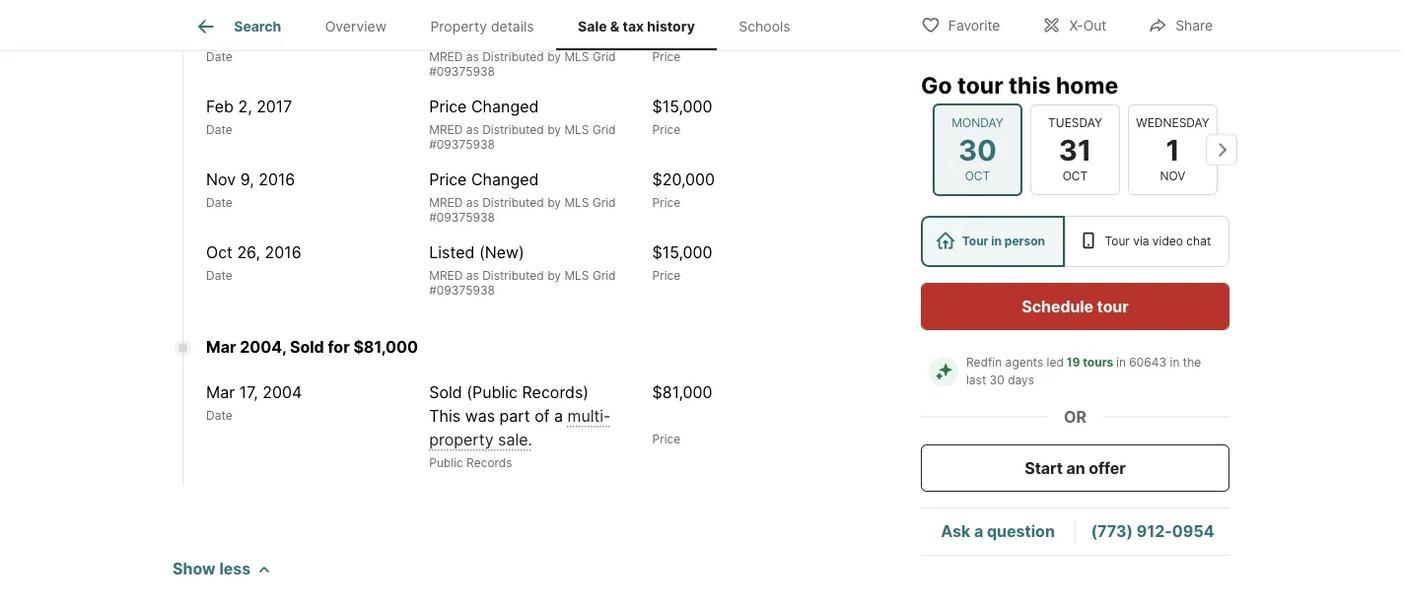 Task type: locate. For each thing, give the bounding box(es) containing it.
2017
[[264, 24, 300, 44], [257, 97, 292, 117]]

1 vertical spatial 2016
[[265, 243, 301, 262]]

tour left 'via'
[[1105, 234, 1130, 249]]

in left person
[[992, 234, 1002, 249]]

1 horizontal spatial tour
[[1105, 234, 1130, 249]]

date inside mar 21, 2017 date
[[206, 50, 232, 64]]

2017 right 21,
[[264, 24, 300, 44]]

as down listed at the top of page
[[466, 269, 479, 283]]

changed
[[471, 97, 539, 117], [471, 170, 539, 190]]

2 by from the top
[[548, 123, 561, 137]]

4 mred from the top
[[429, 269, 463, 283]]

changed up '(new)'
[[471, 170, 539, 190]]

oct down monday
[[965, 169, 991, 183]]

3 date from the top
[[206, 196, 232, 210]]

1 price changed mred as distributed by mls grid #09375938 from the top
[[429, 97, 616, 152]]

1 vertical spatial $81,000
[[653, 383, 713, 403]]

0 horizontal spatial sold
[[290, 338, 324, 357]]

1 date from the top
[[206, 50, 232, 64]]

2017 inside feb 2, 2017 date
[[257, 97, 292, 117]]

listed (new) mred as distributed by mls grid #09375938
[[429, 243, 616, 298]]

3 as from the top
[[466, 196, 479, 210]]

tour in person option
[[921, 216, 1065, 267]]

mar left 2004,
[[206, 338, 236, 357]]

mar inside mar 17, 2004 date
[[206, 383, 235, 403]]

2 as from the top
[[466, 123, 479, 137]]

question
[[987, 522, 1055, 541]]

this was part of a
[[429, 407, 568, 426]]

as down contingent
[[466, 50, 479, 64]]

1 $15,000 price from the top
[[653, 97, 713, 137]]

$15,000 price up $20,000
[[653, 97, 713, 137]]

0 horizontal spatial $81,000
[[353, 338, 418, 357]]

share button
[[1132, 4, 1230, 45]]

0 vertical spatial 2016
[[259, 170, 295, 190]]

30 inside monday 30 oct
[[959, 132, 997, 167]]

contingent mred as distributed by mls grid #09375938
[[429, 24, 616, 79]]

2,
[[238, 97, 252, 117]]

tour for tour via video chat
[[1105, 234, 1130, 249]]

1 vertical spatial $15,000 price
[[653, 243, 713, 283]]

#09375938
[[429, 65, 495, 79], [429, 138, 495, 152], [429, 211, 495, 225], [429, 284, 495, 298]]

3 distributed from the top
[[483, 196, 544, 210]]

2 distributed from the top
[[483, 123, 544, 137]]

1 by from the top
[[548, 50, 561, 64]]

the
[[1183, 356, 1202, 370]]

2 horizontal spatial oct
[[1063, 169, 1088, 183]]

1 horizontal spatial oct
[[965, 169, 991, 183]]

1 grid from the top
[[593, 50, 616, 64]]

changed for $20,000
[[471, 170, 539, 190]]

19
[[1067, 356, 1080, 370]]

nov left 9, at the left top of the page
[[206, 170, 236, 190]]

30 right last
[[990, 373, 1005, 388]]

price changed mred as distributed by mls grid #09375938 up '(new)'
[[429, 170, 616, 225]]

a right the ask
[[974, 522, 984, 541]]

1 #09375938 from the top
[[429, 65, 495, 79]]

30 down monday
[[959, 132, 997, 167]]

price changed mred as distributed by mls grid #09375938
[[429, 97, 616, 152], [429, 170, 616, 225]]

in
[[992, 234, 1002, 249], [1117, 356, 1126, 370], [1170, 356, 1180, 370]]

grid
[[593, 50, 616, 64], [593, 123, 616, 137], [593, 196, 616, 210], [593, 269, 616, 283]]

3 mar from the top
[[206, 383, 235, 403]]

1 distributed from the top
[[483, 50, 544, 64]]

date inside oct 26, 2016 date
[[206, 269, 232, 283]]

2016 for oct 26, 2016
[[265, 243, 301, 262]]

2 $15,000 price from the top
[[653, 243, 713, 283]]

mar left 21,
[[206, 24, 235, 44]]

as up listed at the top of page
[[466, 196, 479, 210]]

changed for $15,000
[[471, 97, 539, 117]]

2004,
[[240, 338, 286, 357]]

1 horizontal spatial $81,000
[[653, 383, 713, 403]]

0 vertical spatial 2017
[[264, 24, 300, 44]]

distributed down the details
[[483, 50, 544, 64]]

4 distributed from the top
[[483, 269, 544, 283]]

2 $15,000 from the top
[[653, 243, 713, 262]]

0 horizontal spatial tour
[[958, 71, 1004, 99]]

date inside "nov 9, 2016 date"
[[206, 196, 232, 210]]

redfin agents led 19 tours in 60643
[[967, 356, 1167, 370]]

list box
[[921, 216, 1230, 267]]

0 vertical spatial $15,000 price
[[653, 97, 713, 137]]

date inside mar 17, 2004 date
[[206, 409, 232, 423]]

3 #09375938 from the top
[[429, 211, 495, 225]]

tour in person
[[962, 234, 1046, 249]]

oct for 31
[[1063, 169, 1088, 183]]

as inside listed (new) mred as distributed by mls grid #09375938
[[466, 269, 479, 283]]

1 horizontal spatial tour
[[1097, 297, 1129, 316]]

1 $15,000 from the top
[[653, 97, 713, 117]]

0 horizontal spatial nov
[[206, 170, 236, 190]]

2 price changed mred as distributed by mls grid #09375938 from the top
[[429, 170, 616, 225]]

1 vertical spatial mar
[[206, 338, 236, 357]]

last
[[967, 373, 987, 388]]

start an offer button
[[921, 445, 1230, 492]]

tours
[[1083, 356, 1114, 370]]

list box containing tour in person
[[921, 216, 1230, 267]]

in right "tours"
[[1117, 356, 1126, 370]]

1 vertical spatial 30
[[990, 373, 1005, 388]]

sale.
[[498, 431, 533, 450]]

distributed
[[483, 50, 544, 64], [483, 123, 544, 137], [483, 196, 544, 210], [483, 269, 544, 283]]

$15,000 price down $20,000 price
[[653, 243, 713, 283]]

nov down 1
[[1160, 169, 1186, 183]]

tour
[[962, 234, 989, 249], [1105, 234, 1130, 249]]

public
[[429, 456, 463, 471]]

1 mar from the top
[[206, 24, 235, 44]]

#09375938 inside listed (new) mred as distributed by mls grid #09375938
[[429, 284, 495, 298]]

sold up this
[[429, 383, 462, 403]]

mred
[[429, 50, 463, 64], [429, 123, 463, 137], [429, 196, 463, 210], [429, 269, 463, 283]]

mar
[[206, 24, 235, 44], [206, 338, 236, 357], [206, 383, 235, 403]]

video
[[1153, 234, 1184, 249]]

3 mls from the top
[[565, 196, 589, 210]]

by inside listed (new) mred as distributed by mls grid #09375938
[[548, 269, 561, 283]]

1 horizontal spatial nov
[[1160, 169, 1186, 183]]

distributed for nov 9, 2016
[[483, 196, 544, 210]]

contingent
[[429, 24, 512, 44]]

date for nov 9, 2016
[[206, 196, 232, 210]]

part
[[500, 407, 530, 426]]

$15,000 down — price
[[653, 97, 713, 117]]

tour for schedule
[[1097, 297, 1129, 316]]

1 as from the top
[[466, 50, 479, 64]]

2017 for mar 21, 2017
[[264, 24, 300, 44]]

2 vertical spatial mar
[[206, 383, 235, 403]]

as down the contingent mred as distributed by mls grid #09375938
[[466, 123, 479, 137]]

1 changed from the top
[[471, 97, 539, 117]]

oct
[[965, 169, 991, 183], [1063, 169, 1088, 183], [206, 243, 233, 262]]

tour right schedule
[[1097, 297, 1129, 316]]

distributed for oct 26, 2016
[[483, 269, 544, 283]]

oct inside tuesday 31 oct
[[1063, 169, 1088, 183]]

sold left the for
[[290, 338, 324, 357]]

by inside the contingent mred as distributed by mls grid #09375938
[[548, 50, 561, 64]]

1 mred from the top
[[429, 50, 463, 64]]

schedule tour
[[1022, 297, 1129, 316]]

price changed mred as distributed by mls grid #09375938 down the contingent mred as distributed by mls grid #09375938
[[429, 97, 616, 152]]

search
[[234, 18, 281, 35]]

2 mar from the top
[[206, 338, 236, 357]]

wednesday
[[1137, 116, 1210, 130]]

1 vertical spatial sold
[[429, 383, 462, 403]]

2 mls from the top
[[565, 123, 589, 137]]

0 horizontal spatial a
[[554, 407, 563, 426]]

tour inside button
[[1097, 297, 1129, 316]]

2016
[[259, 170, 295, 190], [265, 243, 301, 262]]

tour via video chat option
[[1065, 216, 1230, 267]]

tour inside option
[[962, 234, 989, 249]]

schedule tour button
[[921, 283, 1230, 330]]

tab list
[[173, 0, 828, 50]]

go tour this home
[[921, 71, 1119, 99]]

in left the
[[1170, 356, 1180, 370]]

2 horizontal spatial in
[[1170, 356, 1180, 370]]

2016 right 26,
[[265, 243, 301, 262]]

0 vertical spatial $15,000
[[653, 97, 713, 117]]

public records
[[429, 456, 512, 471]]

date for oct 26, 2016
[[206, 269, 232, 283]]

mred inside the contingent mred as distributed by mls grid #09375938
[[429, 50, 463, 64]]

2 grid from the top
[[593, 123, 616, 137]]

$15,000 down $20,000 price
[[653, 243, 713, 262]]

1 horizontal spatial in
[[1117, 356, 1126, 370]]

distributed inside the contingent mred as distributed by mls grid #09375938
[[483, 50, 544, 64]]

mar 21, 2017 date
[[206, 24, 300, 64]]

3 grid from the top
[[593, 196, 616, 210]]

distributed down '(new)'
[[483, 269, 544, 283]]

mls
[[565, 50, 589, 64], [565, 123, 589, 137], [565, 196, 589, 210], [565, 269, 589, 283]]

1 vertical spatial price changed mred as distributed by mls grid #09375938
[[429, 170, 616, 225]]

2 mred from the top
[[429, 123, 463, 137]]

oct inside monday 30 oct
[[965, 169, 991, 183]]

as for nov 9, 2016
[[466, 196, 479, 210]]

oct left 26,
[[206, 243, 233, 262]]

feb
[[206, 97, 234, 117]]

2 #09375938 from the top
[[429, 138, 495, 152]]

mred for feb 2, 2017
[[429, 123, 463, 137]]

$15,000 price
[[653, 97, 713, 137], [653, 243, 713, 283]]

$81,000
[[353, 338, 418, 357], [653, 383, 713, 403]]

0 vertical spatial changed
[[471, 97, 539, 117]]

mls inside listed (new) mred as distributed by mls grid #09375938
[[565, 269, 589, 283]]

as
[[466, 50, 479, 64], [466, 123, 479, 137], [466, 196, 479, 210], [466, 269, 479, 283]]

was
[[465, 407, 495, 426]]

0 vertical spatial $81,000
[[353, 338, 418, 357]]

2017 inside mar 21, 2017 date
[[264, 24, 300, 44]]

4 date from the top
[[206, 269, 232, 283]]

tour left person
[[962, 234, 989, 249]]

0 horizontal spatial in
[[992, 234, 1002, 249]]

60643
[[1130, 356, 1167, 370]]

1 horizontal spatial a
[[974, 522, 984, 541]]

1 vertical spatial 2017
[[257, 97, 292, 117]]

tour inside option
[[1105, 234, 1130, 249]]

tour up monday
[[958, 71, 1004, 99]]

0 horizontal spatial oct
[[206, 243, 233, 262]]

monday 30 oct
[[952, 116, 1004, 183]]

price
[[653, 50, 681, 64], [429, 97, 467, 117], [653, 123, 681, 137], [429, 170, 467, 190], [653, 196, 681, 210], [653, 269, 681, 283], [653, 433, 681, 447]]

2017 right 2,
[[257, 97, 292, 117]]

1 vertical spatial tour
[[1097, 297, 1129, 316]]

wednesday 1 nov
[[1137, 116, 1210, 183]]

mar 17, 2004 date
[[206, 383, 302, 423]]

1 mls from the top
[[565, 50, 589, 64]]

mred for oct 26, 2016
[[429, 269, 463, 283]]

distributed inside listed (new) mred as distributed by mls grid #09375938
[[483, 269, 544, 283]]

4 #09375938 from the top
[[429, 284, 495, 298]]

by
[[548, 50, 561, 64], [548, 123, 561, 137], [548, 196, 561, 210], [548, 269, 561, 283]]

0 vertical spatial price changed mred as distributed by mls grid #09375938
[[429, 97, 616, 152]]

show less
[[173, 560, 251, 579]]

nov
[[1160, 169, 1186, 183], [206, 170, 236, 190]]

0 vertical spatial 30
[[959, 132, 997, 167]]

grid for feb 2, 2017
[[593, 123, 616, 137]]

26,
[[237, 243, 260, 262]]

this
[[429, 407, 461, 426]]

mred inside listed (new) mred as distributed by mls grid #09375938
[[429, 269, 463, 283]]

5 date from the top
[[206, 409, 232, 423]]

4 as from the top
[[466, 269, 479, 283]]

0 vertical spatial tour
[[958, 71, 1004, 99]]

1 tour from the left
[[962, 234, 989, 249]]

3 mred from the top
[[429, 196, 463, 210]]

as for oct 26, 2016
[[466, 269, 479, 283]]

#09375938 inside the contingent mred as distributed by mls grid #09375938
[[429, 65, 495, 79]]

(773) 912-0954 link
[[1091, 522, 1215, 541]]

changed down the contingent mred as distributed by mls grid #09375938
[[471, 97, 539, 117]]

4 grid from the top
[[593, 269, 616, 283]]

property details tab
[[409, 3, 556, 50]]

4 by from the top
[[548, 269, 561, 283]]

multi- property sale.
[[429, 407, 611, 450]]

2016 inside "nov 9, 2016 date"
[[259, 170, 295, 190]]

tab list containing search
[[173, 0, 828, 50]]

details
[[491, 18, 534, 35]]

&
[[610, 18, 620, 35]]

mar left 17,
[[206, 383, 235, 403]]

17,
[[239, 383, 258, 403]]

0 vertical spatial mar
[[206, 24, 235, 44]]

oct down 31
[[1063, 169, 1088, 183]]

2 changed from the top
[[471, 170, 539, 190]]

0 horizontal spatial tour
[[962, 234, 989, 249]]

grid inside the contingent mred as distributed by mls grid #09375938
[[593, 50, 616, 64]]

$15,000 for price changed
[[653, 97, 713, 117]]

30 inside in the last 30 days
[[990, 373, 1005, 388]]

1 vertical spatial changed
[[471, 170, 539, 190]]

#09375938 for feb 2, 2017
[[429, 138, 495, 152]]

distributed up '(new)'
[[483, 196, 544, 210]]

led
[[1047, 356, 1064, 370]]

via
[[1133, 234, 1150, 249]]

date inside feb 2, 2017 date
[[206, 123, 232, 137]]

3 by from the top
[[548, 196, 561, 210]]

4 mls from the top
[[565, 269, 589, 283]]

mar inside mar 21, 2017 date
[[206, 24, 235, 44]]

2 date from the top
[[206, 123, 232, 137]]

price inside $20,000 price
[[653, 196, 681, 210]]

2016 inside oct 26, 2016 date
[[265, 243, 301, 262]]

distributed down the contingent mred as distributed by mls grid #09375938
[[483, 123, 544, 137]]

1 vertical spatial $15,000
[[653, 243, 713, 262]]

date
[[206, 50, 232, 64], [206, 123, 232, 137], [206, 196, 232, 210], [206, 269, 232, 283], [206, 409, 232, 423]]

$15,000
[[653, 97, 713, 117], [653, 243, 713, 262]]

None button
[[933, 103, 1023, 196], [1031, 104, 1120, 195], [1128, 104, 1218, 195], [933, 103, 1023, 196], [1031, 104, 1120, 195], [1128, 104, 1218, 195]]

grid inside listed (new) mred as distributed by mls grid #09375938
[[593, 269, 616, 283]]

date for feb 2, 2017
[[206, 123, 232, 137]]

a right of
[[554, 407, 563, 426]]

2016 right 9, at the left top of the page
[[259, 170, 295, 190]]

2 tour from the left
[[1105, 234, 1130, 249]]

favorite
[[949, 17, 1001, 34]]

sale & tax history tab
[[556, 3, 717, 50]]



Task type: describe. For each thing, give the bounding box(es) containing it.
0954
[[1173, 522, 1215, 541]]

distributed for feb 2, 2017
[[483, 123, 544, 137]]

— price
[[653, 24, 681, 64]]

912-
[[1137, 522, 1173, 541]]

oct 26, 2016 date
[[206, 243, 301, 283]]

in inside in the last 30 days
[[1170, 356, 1180, 370]]

(new)
[[479, 243, 525, 262]]

as inside the contingent mred as distributed by mls grid #09375938
[[466, 50, 479, 64]]

ask a question link
[[941, 522, 1055, 541]]

tuesday 31 oct
[[1049, 116, 1103, 183]]

show
[[173, 560, 216, 579]]

out
[[1084, 17, 1107, 34]]

$20,000
[[653, 170, 715, 190]]

#09375938 for nov 9, 2016
[[429, 211, 495, 225]]

2017 for feb 2, 2017
[[257, 97, 292, 117]]

sale
[[578, 18, 607, 35]]

date for mar 17, 2004
[[206, 409, 232, 423]]

1 horizontal spatial sold
[[429, 383, 462, 403]]

days
[[1008, 373, 1035, 388]]

mar for mar 17, 2004 date
[[206, 383, 235, 403]]

agents
[[1006, 356, 1044, 370]]

or
[[1064, 407, 1087, 427]]

nov 9, 2016 date
[[206, 170, 295, 210]]

in the last 30 days
[[967, 356, 1205, 388]]

sold (public records)
[[429, 383, 589, 403]]

x-out
[[1070, 17, 1107, 34]]

multi- property sale. link
[[429, 407, 611, 450]]

mls for oct 26, 2016
[[565, 269, 589, 283]]

by for nov 9, 2016
[[548, 196, 561, 210]]

grid for nov 9, 2016
[[593, 196, 616, 210]]

ask
[[941, 522, 971, 541]]

feb 2, 2017 date
[[206, 97, 292, 137]]

mar for mar 2004, sold for $81,000
[[206, 338, 236, 357]]

1
[[1166, 132, 1180, 167]]

9,
[[240, 170, 254, 190]]

nov inside wednesday 1 nov
[[1160, 169, 1186, 183]]

of
[[535, 407, 550, 426]]

offer
[[1089, 459, 1126, 478]]

grid for oct 26, 2016
[[593, 269, 616, 283]]

date for mar 21, 2017
[[206, 50, 232, 64]]

21,
[[239, 24, 260, 44]]

overview tab
[[303, 3, 409, 50]]

mls for feb 2, 2017
[[565, 123, 589, 137]]

x-out button
[[1025, 4, 1124, 45]]

multi-
[[568, 407, 611, 426]]

chat
[[1187, 234, 1212, 249]]

$15,000 price for (new)
[[653, 243, 713, 283]]

tax
[[623, 18, 644, 35]]

start
[[1025, 459, 1063, 478]]

monday
[[952, 116, 1004, 130]]

mar for mar 21, 2017 date
[[206, 24, 235, 44]]

(773) 912-0954
[[1091, 522, 1215, 541]]

home
[[1056, 71, 1119, 99]]

tour for go
[[958, 71, 1004, 99]]

mls for nov 9, 2016
[[565, 196, 589, 210]]

$15,000 price for changed
[[653, 97, 713, 137]]

an
[[1067, 459, 1086, 478]]

person
[[1005, 234, 1046, 249]]

$15,000 for listed (new)
[[653, 243, 713, 262]]

schedule
[[1022, 297, 1094, 316]]

favorite button
[[904, 4, 1017, 45]]

property details
[[431, 18, 534, 35]]

mred for nov 9, 2016
[[429, 196, 463, 210]]

next image
[[1206, 134, 1238, 166]]

mar 2004, sold for $81,000
[[206, 338, 418, 357]]

oct for 30
[[965, 169, 991, 183]]

x-
[[1070, 17, 1084, 34]]

tour via video chat
[[1105, 234, 1212, 249]]

redfin
[[967, 356, 1002, 370]]

tour for tour in person
[[962, 234, 989, 249]]

history
[[647, 18, 695, 35]]

1 vertical spatial a
[[974, 522, 984, 541]]

as for feb 2, 2017
[[466, 123, 479, 137]]

by for oct 26, 2016
[[548, 269, 561, 283]]

schools tab
[[717, 3, 813, 50]]

oct inside oct 26, 2016 date
[[206, 243, 233, 262]]

this
[[1009, 71, 1051, 99]]

for
[[328, 338, 350, 357]]

by for feb 2, 2017
[[548, 123, 561, 137]]

overview
[[325, 18, 387, 35]]

$20,000 price
[[653, 170, 715, 210]]

#09375938 for oct 26, 2016
[[429, 284, 495, 298]]

—
[[653, 24, 668, 44]]

2016 for nov 9, 2016
[[259, 170, 295, 190]]

0 vertical spatial a
[[554, 407, 563, 426]]

tuesday
[[1049, 116, 1103, 130]]

(public
[[467, 383, 518, 403]]

price changed mred as distributed by mls grid #09375938 for $20,000
[[429, 170, 616, 225]]

0 vertical spatial sold
[[290, 338, 324, 357]]

in inside option
[[992, 234, 1002, 249]]

show less button
[[173, 558, 271, 582]]

ask a question
[[941, 522, 1055, 541]]

share
[[1176, 17, 1213, 34]]

schools
[[739, 18, 791, 35]]

31
[[1059, 132, 1092, 167]]

price changed mred as distributed by mls grid #09375938 for $15,000
[[429, 97, 616, 152]]

2004
[[263, 383, 302, 403]]

listed
[[429, 243, 475, 262]]

records)
[[522, 383, 589, 403]]

nov inside "nov 9, 2016 date"
[[206, 170, 236, 190]]

go
[[921, 71, 952, 99]]

less
[[219, 560, 251, 579]]

sale & tax history
[[578, 18, 695, 35]]

property
[[429, 431, 494, 450]]

mls inside the contingent mred as distributed by mls grid #09375938
[[565, 50, 589, 64]]

search link
[[195, 15, 281, 38]]



Task type: vqa. For each thing, say whether or not it's contained in the screenshot.
"Grid" for Nov 9, 2016
yes



